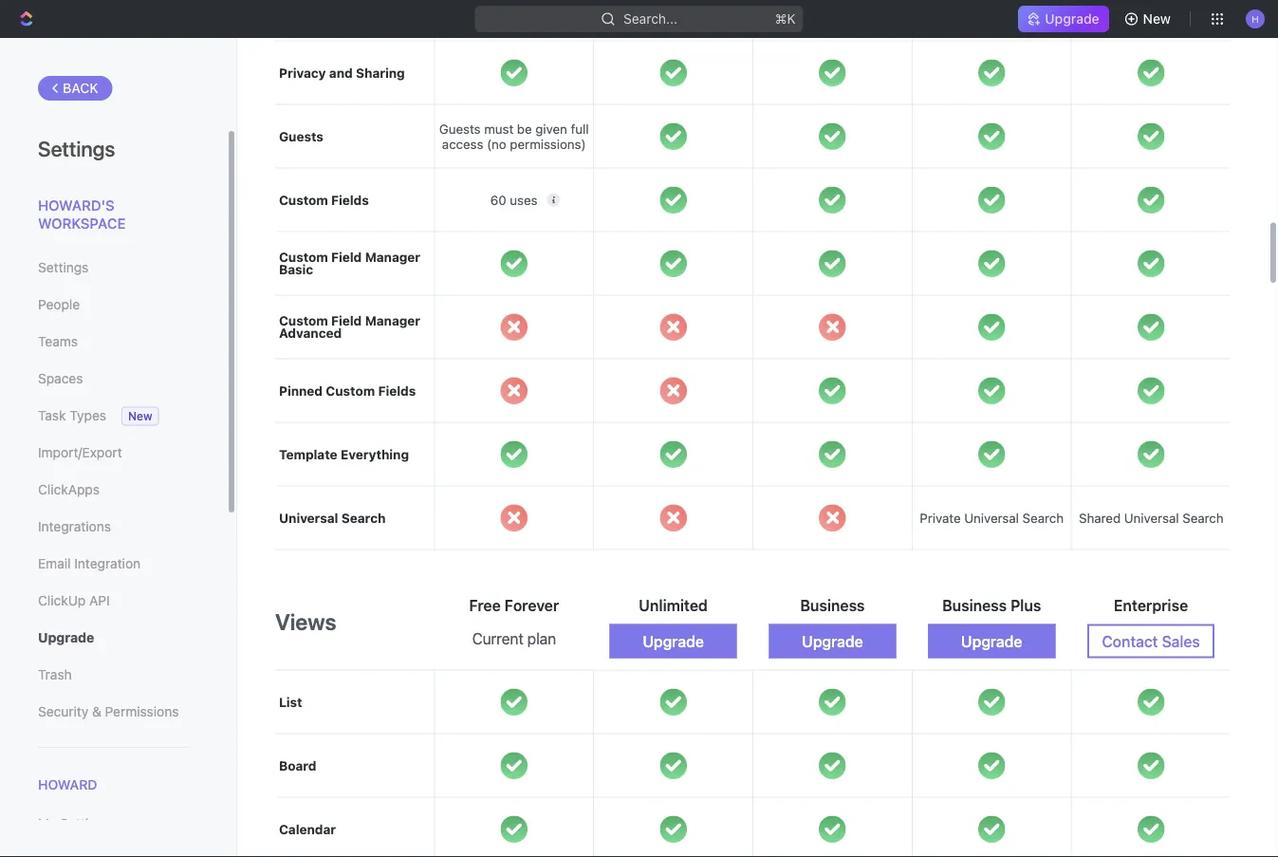 Task type: vqa. For each thing, say whether or not it's contained in the screenshot.


Task type: describe. For each thing, give the bounding box(es) containing it.
and
[[329, 65, 353, 80]]

h
[[1252, 13, 1260, 24]]

upgrade button for business
[[769, 624, 897, 658]]

everything
[[341, 447, 409, 462]]

import/export link
[[38, 437, 189, 469]]

my
[[38, 816, 57, 832]]

list
[[279, 694, 302, 710]]

howard
[[38, 777, 97, 793]]

clickup
[[38, 593, 86, 609]]

2 vertical spatial settings
[[60, 816, 111, 832]]

shared
[[1079, 510, 1121, 526]]

new inside settings element
[[128, 410, 152, 423]]

custom fields
[[279, 192, 369, 207]]

people link
[[38, 289, 189, 321]]

basic
[[279, 262, 313, 277]]

teams
[[38, 334, 78, 349]]

manager for custom field manager basic
[[365, 249, 421, 265]]

integrations
[[38, 519, 111, 535]]

security & permissions
[[38, 704, 179, 720]]

settings element
[[0, 38, 237, 857]]

0 vertical spatial upgrade link
[[1019, 6, 1109, 32]]

advanced
[[279, 326, 342, 341]]

manager for custom field manager advanced
[[365, 313, 421, 328]]

workspace
[[38, 215, 126, 232]]

my settings
[[38, 816, 111, 832]]

search for shared universal search
[[1183, 510, 1224, 526]]

upgrade for unlimited
[[643, 632, 704, 650]]

forever
[[505, 596, 559, 614]]

current plan
[[472, 630, 556, 648]]

teams link
[[38, 326, 189, 358]]

custom right pinned at the top of the page
[[326, 383, 375, 398]]

guests must be given full access (no permissions)
[[439, 121, 589, 152]]

full
[[571, 121, 589, 136]]

plan
[[528, 630, 556, 648]]

import/export
[[38, 445, 122, 460]]

calendar
[[279, 822, 336, 837]]

free forever
[[469, 596, 559, 614]]

custom field manager advanced
[[279, 313, 421, 341]]

clickup api
[[38, 593, 110, 609]]

back
[[63, 80, 98, 96]]

privacy
[[279, 65, 326, 80]]

1 universal from the left
[[279, 510, 338, 525]]

1 search from the left
[[342, 510, 386, 525]]

0 vertical spatial settings
[[38, 136, 115, 160]]

custom for custom fields
[[279, 192, 328, 207]]

field for advanced
[[331, 313, 362, 328]]

views
[[275, 608, 336, 635]]

email integration link
[[38, 548, 189, 580]]

contact
[[1103, 632, 1159, 650]]

business plus
[[943, 596, 1042, 614]]

settings link
[[38, 252, 189, 284]]

0 vertical spatial fields
[[331, 192, 369, 207]]

access
[[442, 136, 484, 152]]

clickapps
[[38, 482, 100, 497]]

security
[[38, 704, 88, 720]]

permissions
[[105, 704, 179, 720]]

given
[[536, 121, 568, 136]]

search...
[[624, 11, 678, 27]]

clickapps link
[[38, 474, 189, 506]]

1 vertical spatial settings
[[38, 260, 89, 275]]

free
[[469, 596, 501, 614]]

universal search
[[279, 510, 386, 525]]

template
[[279, 447, 338, 462]]



Task type: locate. For each thing, give the bounding box(es) containing it.
settings right my
[[60, 816, 111, 832]]

field right basic
[[331, 249, 362, 265]]

field
[[331, 249, 362, 265], [331, 313, 362, 328]]

manager down custom field manager basic
[[365, 313, 421, 328]]

0 horizontal spatial business
[[801, 596, 865, 614]]

1 horizontal spatial guests
[[439, 121, 481, 136]]

2 manager from the top
[[365, 313, 421, 328]]

1 field from the top
[[331, 249, 362, 265]]

current
[[472, 630, 524, 648]]

1 horizontal spatial universal
[[965, 510, 1020, 526]]

1 horizontal spatial close image
[[660, 314, 687, 341]]

2 search from the left
[[1023, 510, 1064, 526]]

field down custom field manager basic
[[331, 313, 362, 328]]

settings up people
[[38, 260, 89, 275]]

1 horizontal spatial upgrade link
[[1019, 6, 1109, 32]]

plus
[[1011, 596, 1042, 614]]

privacy and sharing
[[279, 65, 405, 80]]

&
[[92, 704, 101, 720]]

upgrade button for unlimited
[[610, 624, 737, 658]]

3 universal from the left
[[1125, 510, 1180, 526]]

60 uses
[[491, 192, 538, 208]]

upgrade link
[[1019, 6, 1109, 32], [38, 622, 189, 654]]

guests inside guests must be given full access (no permissions)
[[439, 121, 481, 136]]

(no
[[487, 136, 507, 152]]

2 horizontal spatial universal
[[1125, 510, 1180, 526]]

0 vertical spatial new
[[1144, 11, 1172, 27]]

h button
[[1241, 4, 1271, 34]]

⌘k
[[775, 11, 796, 27]]

pinned
[[279, 383, 323, 398]]

howard's workspace
[[38, 197, 126, 232]]

universal right the shared at the right bottom of the page
[[1125, 510, 1180, 526]]

permissions)
[[510, 136, 586, 152]]

upgrade button
[[610, 624, 737, 658], [769, 624, 897, 658], [929, 624, 1056, 658]]

contact sales
[[1103, 632, 1201, 650]]

custom
[[279, 192, 328, 207], [279, 249, 328, 265], [279, 313, 328, 328], [326, 383, 375, 398]]

sharing
[[356, 65, 405, 80]]

trash link
[[38, 659, 189, 691]]

1 horizontal spatial upgrade button
[[769, 624, 897, 658]]

back link
[[38, 76, 113, 101]]

business
[[801, 596, 865, 614], [943, 596, 1007, 614]]

task
[[38, 408, 66, 423]]

guests down the privacy
[[279, 129, 324, 144]]

2 business from the left
[[943, 596, 1007, 614]]

2 horizontal spatial upgrade button
[[929, 624, 1056, 658]]

upgrade link up trash link
[[38, 622, 189, 654]]

universal for private universal search
[[965, 510, 1020, 526]]

spaces link
[[38, 363, 189, 395]]

universal down 'template'
[[279, 510, 338, 525]]

be
[[517, 121, 532, 136]]

universal for shared universal search
[[1125, 510, 1180, 526]]

0 horizontal spatial upgrade button
[[610, 624, 737, 658]]

api
[[89, 593, 110, 609]]

fields up everything
[[378, 383, 416, 398]]

field inside custom field manager advanced
[[331, 313, 362, 328]]

3 search from the left
[[1183, 510, 1224, 526]]

manager
[[365, 249, 421, 265], [365, 313, 421, 328]]

field inside custom field manager basic
[[331, 249, 362, 265]]

upgrade for business plus
[[962, 632, 1023, 650]]

email integration
[[38, 556, 141, 572]]

new inside button
[[1144, 11, 1172, 27]]

custom for custom field manager advanced
[[279, 313, 328, 328]]

0 horizontal spatial search
[[342, 510, 386, 525]]

0 horizontal spatial new
[[128, 410, 152, 423]]

people
[[38, 297, 80, 312]]

clickup api link
[[38, 585, 189, 617]]

2 horizontal spatial close image
[[819, 314, 847, 341]]

new button
[[1117, 4, 1183, 34]]

1 manager from the top
[[365, 249, 421, 265]]

contact sales button
[[1088, 624, 1215, 658]]

custom down basic
[[279, 313, 328, 328]]

field for basic
[[331, 249, 362, 265]]

custom inside custom field manager basic
[[279, 249, 328, 265]]

0 vertical spatial field
[[331, 249, 362, 265]]

universal right private at right bottom
[[965, 510, 1020, 526]]

private
[[920, 510, 961, 526]]

email
[[38, 556, 71, 572]]

security & permissions link
[[38, 696, 189, 728]]

upgrade inside settings element
[[38, 630, 94, 646]]

guests for guests must be given full access (no permissions)
[[439, 121, 481, 136]]

uses
[[510, 192, 538, 208]]

1 vertical spatial upgrade link
[[38, 622, 189, 654]]

0 vertical spatial manager
[[365, 249, 421, 265]]

1 business from the left
[[801, 596, 865, 614]]

0 horizontal spatial fields
[[331, 192, 369, 207]]

1 horizontal spatial new
[[1144, 11, 1172, 27]]

custom up basic
[[279, 192, 328, 207]]

2 horizontal spatial search
[[1183, 510, 1224, 526]]

upgrade button for business plus
[[929, 624, 1056, 658]]

custom inside custom field manager advanced
[[279, 313, 328, 328]]

2 upgrade button from the left
[[769, 624, 897, 658]]

close image
[[501, 377, 528, 404], [660, 377, 687, 404], [501, 504, 528, 532], [660, 504, 687, 532], [819, 504, 847, 532]]

business for business
[[801, 596, 865, 614]]

unlimited
[[639, 596, 708, 614]]

shared universal search
[[1079, 510, 1224, 526]]

60
[[491, 192, 507, 208]]

guests
[[439, 121, 481, 136], [279, 129, 324, 144]]

private universal search
[[920, 510, 1064, 526]]

1 upgrade button from the left
[[610, 624, 737, 658]]

check image
[[501, 59, 528, 86], [819, 59, 847, 86], [1138, 59, 1165, 86], [819, 123, 847, 150], [819, 186, 847, 213], [979, 186, 1006, 213], [1138, 186, 1165, 213], [501, 250, 528, 277], [819, 250, 847, 277], [979, 250, 1006, 277], [819, 377, 847, 404], [1138, 377, 1165, 404], [660, 441, 687, 468], [979, 441, 1006, 468], [1138, 441, 1165, 468], [501, 689, 528, 716], [819, 689, 847, 716], [979, 689, 1006, 716], [660, 752, 687, 779], [979, 752, 1006, 779], [660, 816, 687, 843], [819, 816, 847, 843], [979, 816, 1006, 843]]

1 vertical spatial new
[[128, 410, 152, 423]]

trash
[[38, 667, 72, 683]]

types
[[70, 408, 106, 423]]

0 horizontal spatial guests
[[279, 129, 324, 144]]

custom field manager basic
[[279, 249, 421, 277]]

1 horizontal spatial search
[[1023, 510, 1064, 526]]

3 upgrade button from the left
[[929, 624, 1056, 658]]

upgrade link left new button
[[1019, 6, 1109, 32]]

1 horizontal spatial fields
[[378, 383, 416, 398]]

search
[[342, 510, 386, 525], [1023, 510, 1064, 526], [1183, 510, 1224, 526]]

guests for guests
[[279, 129, 324, 144]]

1 vertical spatial field
[[331, 313, 362, 328]]

my settings link
[[38, 808, 189, 840]]

0 horizontal spatial upgrade link
[[38, 622, 189, 654]]

0 horizontal spatial close image
[[501, 314, 528, 341]]

sales
[[1163, 632, 1201, 650]]

howard's
[[38, 197, 115, 213]]

search for private universal search
[[1023, 510, 1064, 526]]

manager up custom field manager advanced
[[365, 249, 421, 265]]

1 vertical spatial manager
[[365, 313, 421, 328]]

pinned custom fields
[[279, 383, 416, 398]]

enterprise
[[1115, 596, 1189, 614]]

upgrade for business
[[802, 632, 864, 650]]

board
[[279, 758, 317, 773]]

3 close image from the left
[[819, 314, 847, 341]]

custom down custom fields
[[279, 249, 328, 265]]

spaces
[[38, 371, 83, 386]]

0 horizontal spatial universal
[[279, 510, 338, 525]]

integration
[[74, 556, 141, 572]]

close image
[[501, 314, 528, 341], [660, 314, 687, 341], [819, 314, 847, 341]]

template everything
[[279, 447, 409, 462]]

integrations link
[[38, 511, 189, 543]]

1 close image from the left
[[501, 314, 528, 341]]

guests left must
[[439, 121, 481, 136]]

task types
[[38, 408, 106, 423]]

settings up howard's
[[38, 136, 115, 160]]

2 close image from the left
[[660, 314, 687, 341]]

custom for custom field manager basic
[[279, 249, 328, 265]]

new
[[1144, 11, 1172, 27], [128, 410, 152, 423]]

fields
[[331, 192, 369, 207], [378, 383, 416, 398]]

upgrade
[[1046, 11, 1100, 27], [38, 630, 94, 646], [643, 632, 704, 650], [802, 632, 864, 650], [962, 632, 1023, 650]]

1 vertical spatial fields
[[378, 383, 416, 398]]

settings
[[38, 136, 115, 160], [38, 260, 89, 275], [60, 816, 111, 832]]

manager inside custom field manager basic
[[365, 249, 421, 265]]

fields up custom field manager basic
[[331, 192, 369, 207]]

2 universal from the left
[[965, 510, 1020, 526]]

1 horizontal spatial business
[[943, 596, 1007, 614]]

check image
[[660, 59, 687, 86], [979, 59, 1006, 86], [660, 123, 687, 150], [979, 123, 1006, 150], [1138, 123, 1165, 150], [660, 186, 687, 213], [660, 250, 687, 277], [1138, 250, 1165, 277], [979, 314, 1006, 341], [1138, 314, 1165, 341], [979, 377, 1006, 404], [501, 441, 528, 468], [819, 441, 847, 468], [660, 689, 687, 716], [1138, 689, 1165, 716], [501, 752, 528, 779], [819, 752, 847, 779], [1138, 752, 1165, 779], [501, 816, 528, 843], [1138, 816, 1165, 843]]

business for business plus
[[943, 596, 1007, 614]]

manager inside custom field manager advanced
[[365, 313, 421, 328]]

must
[[484, 121, 514, 136]]

universal
[[279, 510, 338, 525], [965, 510, 1020, 526], [1125, 510, 1180, 526]]

2 field from the top
[[331, 313, 362, 328]]



